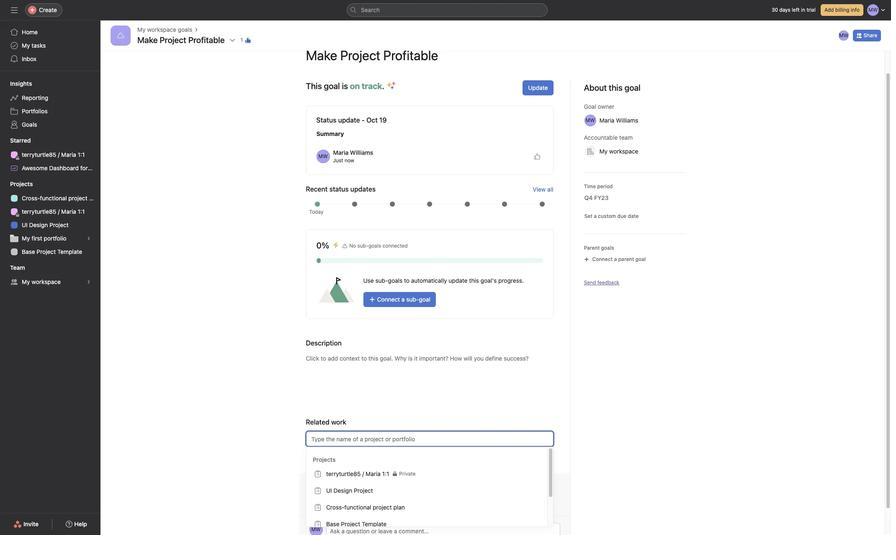 Task type: locate. For each thing, give the bounding box(es) containing it.
2 horizontal spatial a
[[614, 256, 617, 263]]

new
[[89, 165, 101, 172]]

1
[[241, 37, 243, 43]]

1 vertical spatial my workspace
[[22, 279, 61, 286]]

terryturtle85 inside projects element
[[22, 208, 56, 215]]

williams up now
[[350, 149, 373, 156]]

goal down automatically on the bottom
[[419, 296, 430, 303]]

1 / from the top
[[58, 151, 60, 158]]

terryturtle85 up awesome
[[22, 151, 56, 158]]

/ down the cross-functional project plan
[[58, 208, 60, 215]]

maria williams link inside latest status update element
[[333, 149, 373, 156]]

maria williams button
[[581, 113, 652, 128]]

progress.
[[498, 277, 524, 284]]

see details, my workspace image
[[86, 280, 91, 285]]

my inside projects element
[[22, 235, 30, 242]]

1 horizontal spatial my workspace
[[600, 148, 638, 155]]

0 vertical spatial 1:1
[[78, 151, 85, 158]]

maria inside dropdown button
[[600, 117, 614, 124]]

workspace
[[147, 26, 176, 33], [609, 148, 638, 155], [32, 279, 61, 286]]

2 1:1 from the top
[[78, 208, 85, 215]]

0 vertical spatial this
[[469, 277, 479, 284]]

workspace down team
[[609, 148, 638, 155]]

1 terryturtle85 from the top
[[22, 151, 56, 158]]

1 vertical spatial update
[[449, 277, 468, 284]]

1:1 inside "starred" element
[[78, 151, 85, 158]]

workspace for "my workspace" dropdown button
[[609, 148, 638, 155]]

ui design project link
[[5, 219, 95, 232]]

goals left connected
[[368, 243, 381, 249]]

global element
[[0, 21, 101, 71]]

a
[[594, 213, 597, 219], [614, 256, 617, 263], [402, 296, 405, 303]]

days
[[780, 7, 791, 13]]

maria williams link up now
[[333, 149, 373, 156]]

owner left of
[[398, 499, 412, 505]]

project up portfolio
[[49, 222, 69, 229]]

williams up team
[[616, 117, 639, 124]]

starred
[[10, 137, 31, 144]]

goals for no sub-goals connected
[[368, 243, 381, 249]]

connect for connect a sub-goal
[[377, 296, 400, 303]]

maria williams link up 'made'
[[326, 485, 368, 492]]

0 vertical spatial mw button
[[838, 30, 850, 41]]

reporting link
[[5, 91, 95, 105]]

1 vertical spatial sub-
[[375, 277, 388, 284]]

sub- right no
[[357, 243, 369, 249]]

my inside teams element
[[22, 279, 30, 286]]

1 horizontal spatial a
[[594, 213, 597, 219]]

0 vertical spatial owner
[[598, 103, 614, 110]]

terryturtle85 up design
[[22, 208, 56, 215]]

1 horizontal spatial sub-
[[375, 277, 388, 284]]

maria for maria williams made you the owner of this goal
[[326, 499, 340, 505]]

status
[[316, 116, 337, 124]]

my inside "link"
[[137, 26, 146, 33]]

awesome dashboard for new project link
[[5, 162, 122, 175]]

related work
[[306, 419, 346, 426]]

ui
[[22, 222, 28, 229]]

/ up dashboard
[[58, 151, 60, 158]]

search button
[[347, 3, 548, 17]]

set a custom due date
[[584, 213, 639, 219]]

my
[[137, 26, 146, 33], [22, 42, 30, 49], [600, 148, 608, 155], [22, 235, 30, 242], [22, 279, 30, 286]]

my workspace button
[[581, 144, 652, 159]]

update
[[528, 84, 548, 91]]

1 horizontal spatial owner
[[598, 103, 614, 110]]

goal up of
[[404, 485, 416, 492]]

template
[[57, 248, 82, 255]]

team button
[[0, 264, 25, 272]]

terryturtle85 / maria 1:1 inside projects element
[[22, 208, 85, 215]]

goals inside "link"
[[178, 26, 192, 33]]

1 terryturtle85 / maria 1:1 link from the top
[[5, 148, 95, 162]]

workspace inside teams element
[[32, 279, 61, 286]]

terryturtle85 inside "starred" element
[[22, 151, 56, 158]]

0 vertical spatial /
[[58, 151, 60, 158]]

is
[[342, 81, 348, 91]]

terryturtle85 for terryturtle85 / maria 1:1 link within "starred" element
[[22, 151, 56, 158]]

the
[[389, 499, 396, 505]]

0 vertical spatial terryturtle85
[[22, 151, 56, 158]]

2 / from the top
[[58, 208, 60, 215]]

2 vertical spatial a
[[402, 296, 405, 303]]

0 horizontal spatial connect
[[377, 296, 400, 303]]

williams left 'made'
[[341, 499, 363, 505]]

maria for maria williams just now
[[333, 149, 349, 156]]

goal right parent
[[636, 256, 646, 263]]

0 horizontal spatial sub-
[[357, 243, 369, 249]]

1 vertical spatial 1:1
[[78, 208, 85, 215]]

this left goal's
[[469, 277, 479, 284]]

terryturtle85 / maria 1:1
[[22, 151, 85, 158], [22, 208, 85, 215]]

workspace up "make" at the left top
[[147, 26, 176, 33]]

my down team
[[22, 279, 30, 286]]

my workspace for my workspace link
[[22, 279, 61, 286]]

0 horizontal spatial my workspace
[[22, 279, 61, 286]]

0 horizontal spatial this
[[392, 485, 403, 492]]

0 vertical spatial my workspace
[[600, 148, 638, 155]]

send feedback
[[584, 280, 619, 286]]

insights
[[10, 80, 32, 87]]

owner
[[598, 103, 614, 110], [398, 499, 412, 505]]

hide sidebar image
[[11, 7, 18, 13]]

owner right goal
[[598, 103, 614, 110]]

left
[[792, 7, 800, 13]]

parent goals
[[584, 245, 614, 251]]

2 vertical spatial workspace
[[32, 279, 61, 286]]

williams inside maria williams just now
[[350, 149, 373, 156]]

plan
[[89, 195, 100, 202]]

project down my first portfolio
[[37, 248, 56, 255]]

goals up 'make project profitable'
[[178, 26, 192, 33]]

0 vertical spatial a
[[594, 213, 597, 219]]

a right set
[[594, 213, 597, 219]]

q4 fy23 button
[[579, 191, 623, 206]]

terryturtle85 / maria 1:1 link up dashboard
[[5, 148, 95, 162]]

awesome dashboard for new project
[[22, 165, 122, 172]]

show options image
[[229, 37, 236, 44]]

1:1 down project
[[78, 208, 85, 215]]

my tasks link
[[5, 39, 95, 52]]

2 horizontal spatial this
[[469, 277, 479, 284]]

my workspace for "my workspace" dropdown button
[[600, 148, 638, 155]]

1 vertical spatial terryturtle85
[[22, 208, 56, 215]]

Goal name text field
[[299, 40, 686, 70]]

connect a parent goal
[[592, 256, 646, 263]]

0 vertical spatial project
[[103, 165, 122, 172]]

2 terryturtle85 from the top
[[22, 208, 56, 215]]

team
[[619, 134, 633, 141]]

/ inside "starred" element
[[58, 151, 60, 158]]

update right automatically on the bottom
[[449, 277, 468, 284]]

maria williams link left 'made'
[[326, 499, 363, 505]]

connect a sub-goal button
[[363, 292, 436, 307]]

portfolio
[[44, 235, 66, 242]]

my down accountable
[[600, 148, 608, 155]]

williams
[[616, 117, 639, 124], [350, 149, 373, 156], [344, 485, 368, 492], [341, 499, 363, 505]]

1 vertical spatial maria williams link
[[326, 485, 368, 492]]

about
[[584, 83, 607, 93]]

help
[[74, 521, 87, 528]]

maria
[[600, 117, 614, 124], [333, 149, 349, 156], [61, 151, 76, 158], [61, 208, 76, 215], [326, 485, 342, 492], [326, 499, 340, 505]]

this right of
[[420, 499, 429, 505]]

invite
[[23, 521, 39, 528]]

my inside global element
[[22, 42, 30, 49]]

goals left to at the bottom left of page
[[388, 277, 403, 284]]

oct 19
[[366, 116, 387, 124]]

mw inside latest status update element
[[318, 153, 328, 160]]

base project template link
[[5, 245, 95, 259]]

0 horizontal spatial workspace
[[32, 279, 61, 286]]

automatically
[[411, 277, 447, 284]]

goal inside connect a sub-goal button
[[419, 296, 430, 303]]

my workspace link
[[5, 276, 95, 289]]

my up "make" at the left top
[[137, 26, 146, 33]]

1 vertical spatial terryturtle85 / maria 1:1 link
[[5, 205, 95, 219]]

awesome
[[22, 165, 48, 172]]

my workspace inside teams element
[[22, 279, 61, 286]]

1 vertical spatial /
[[58, 208, 60, 215]]

0 vertical spatial maria williams link
[[333, 149, 373, 156]]

my inside dropdown button
[[600, 148, 608, 155]]

made
[[364, 499, 377, 505]]

set
[[584, 213, 593, 219]]

1 terryturtle85 / maria 1:1 from the top
[[22, 151, 85, 158]]

connected
[[383, 243, 408, 249]]

1 vertical spatial a
[[614, 256, 617, 263]]

1 vertical spatial terryturtle85 / maria 1:1
[[22, 208, 85, 215]]

0 vertical spatial workspace
[[147, 26, 176, 33]]

terryturtle85 / maria 1:1 up the awesome dashboard for new project link
[[22, 151, 85, 158]]

a down to at the bottom left of page
[[402, 296, 405, 303]]

this up the the
[[392, 485, 403, 492]]

connect a parent goal button
[[580, 254, 650, 266]]

terryturtle85 / maria 1:1 link down functional
[[5, 205, 95, 219]]

update left -
[[338, 116, 360, 124]]

this
[[306, 81, 322, 91]]

1 horizontal spatial this
[[420, 499, 429, 505]]

0 vertical spatial sub-
[[357, 243, 369, 249]]

workspace inside "link"
[[147, 26, 176, 33]]

home
[[22, 28, 38, 36]]

starred element
[[0, 133, 122, 177]]

0 likes. click to like this task image
[[534, 153, 540, 160]]

1 1:1 from the top
[[78, 151, 85, 158]]

2 vertical spatial sub-
[[406, 296, 419, 303]]

workspace inside dropdown button
[[609, 148, 638, 155]]

terryturtle85 / maria 1:1 link inside "starred" element
[[5, 148, 95, 162]]

home link
[[5, 26, 95, 39]]

2 vertical spatial project
[[37, 248, 56, 255]]

workspace down base project template link
[[32, 279, 61, 286]]

1:1 up "for"
[[78, 151, 85, 158]]

1 vertical spatial workspace
[[609, 148, 638, 155]]

view all button
[[533, 186, 553, 193]]

update
[[338, 116, 360, 124], [449, 277, 468, 284]]

goal inside connect a parent goal button
[[636, 256, 646, 263]]

make project profitable
[[137, 35, 225, 45]]

parent
[[618, 256, 634, 263]]

maria inside maria williams just now
[[333, 149, 349, 156]]

1 horizontal spatial workspace
[[147, 26, 176, 33]]

williams up 'made'
[[344, 485, 368, 492]]

0 vertical spatial connect
[[592, 256, 613, 263]]

0 vertical spatial terryturtle85 / maria 1:1
[[22, 151, 85, 158]]

30 days left in trial
[[772, 7, 816, 13]]

goal owner
[[584, 103, 614, 110]]

williams inside dropdown button
[[616, 117, 639, 124]]

0 horizontal spatial update
[[338, 116, 360, 124]]

williams for maria williams created this goal
[[344, 485, 368, 492]]

0 horizontal spatial owner
[[398, 499, 412, 505]]

1 horizontal spatial connect
[[592, 256, 613, 263]]

1 horizontal spatial update
[[449, 277, 468, 284]]

sub- for no
[[357, 243, 369, 249]]

a for parent
[[614, 256, 617, 263]]

feedback
[[598, 280, 619, 286]]

search list box
[[347, 3, 548, 17]]

a left parent
[[614, 256, 617, 263]]

this goal is on track .
[[306, 81, 384, 91]]

sub- right use
[[375, 277, 388, 284]]

reporting
[[22, 94, 48, 101]]

my left tasks on the top left of the page
[[22, 42, 30, 49]]

sub- down to at the bottom left of page
[[406, 296, 419, 303]]

0 vertical spatial terryturtle85 / maria 1:1 link
[[5, 148, 95, 162]]

a for sub-
[[402, 296, 405, 303]]

0 horizontal spatial a
[[402, 296, 405, 303]]

created
[[370, 485, 391, 492]]

0%
[[316, 241, 329, 250]]

this goal
[[609, 83, 641, 93]]

goal
[[584, 103, 596, 110]]

maria for maria williams created this goal
[[326, 485, 342, 492]]

1 vertical spatial connect
[[377, 296, 400, 303]]

project right new
[[103, 165, 122, 172]]

maria williams link for created this goal
[[326, 485, 368, 492]]

/ inside projects element
[[58, 208, 60, 215]]

0 vertical spatial update
[[338, 116, 360, 124]]

my left first
[[22, 235, 30, 242]]

portfolios
[[22, 108, 48, 115]]

williams for maria williams made you the owner of this goal
[[341, 499, 363, 505]]

project
[[68, 195, 87, 202]]

terryturtle85 / maria 1:1 down cross-functional project plan link
[[22, 208, 85, 215]]

mw button
[[838, 30, 850, 41], [309, 482, 323, 495], [309, 524, 323, 536]]

2 terryturtle85 / maria 1:1 from the top
[[22, 208, 85, 215]]

my workspace inside dropdown button
[[600, 148, 638, 155]]

starred button
[[0, 137, 31, 145]]

1:1
[[78, 151, 85, 158], [78, 208, 85, 215]]

/ for terryturtle85 / maria 1:1 link within "starred" element
[[58, 151, 60, 158]]

maria williams link for just now
[[333, 149, 373, 156]]

2 horizontal spatial workspace
[[609, 148, 638, 155]]

2 horizontal spatial sub-
[[406, 296, 419, 303]]

in
[[801, 7, 805, 13]]

2 vertical spatial mw button
[[309, 524, 323, 536]]



Task type: describe. For each thing, give the bounding box(es) containing it.
you
[[379, 499, 387, 505]]

2 vertical spatial maria williams link
[[326, 499, 363, 505]]

1:1 inside projects element
[[78, 208, 85, 215]]

1 vertical spatial mw button
[[309, 482, 323, 495]]

2 vertical spatial this
[[420, 499, 429, 505]]

williams for maria williams just now
[[350, 149, 373, 156]]

dashboard
[[49, 165, 79, 172]]

fy23
[[594, 194, 609, 201]]

goals for use sub-goals to automatically update this goal's progress.
[[388, 277, 403, 284]]

maria inside projects element
[[61, 208, 76, 215]]

teams element
[[0, 260, 101, 291]]

search
[[361, 6, 380, 13]]

period
[[597, 183, 613, 190]]

invite button
[[8, 517, 44, 532]]

all
[[547, 186, 553, 193]]

connect a sub-goal
[[377, 296, 430, 303]]

insights element
[[0, 76, 101, 133]]

my for my first portfolio link
[[22, 235, 30, 242]]

maria for maria williams
[[600, 117, 614, 124]]

today
[[309, 209, 323, 215]]

about this goal
[[584, 83, 641, 93]]

my for "my workspace" dropdown button
[[600, 148, 608, 155]]

accountable team
[[584, 134, 633, 141]]

update inside latest status update element
[[338, 116, 360, 124]]

workspace for my workspace link
[[32, 279, 61, 286]]

2 terryturtle85 / maria 1:1 link from the top
[[5, 205, 95, 219]]

see details, my first portfolio image
[[86, 236, 91, 241]]

design
[[29, 222, 48, 229]]

1 vertical spatial project
[[49, 222, 69, 229]]

1 vertical spatial owner
[[398, 499, 412, 505]]

my for my tasks link
[[22, 42, 30, 49]]

accountable
[[584, 134, 618, 141]]

q4 fy23
[[584, 194, 609, 201]]

add
[[825, 7, 834, 13]]

send feedback link
[[584, 279, 619, 287]]

cross-
[[22, 195, 40, 202]]

1 vertical spatial this
[[392, 485, 403, 492]]

goals link
[[5, 118, 95, 132]]

terryturtle85 / maria 1:1 inside "starred" element
[[22, 151, 85, 158]]

latest status update element
[[306, 106, 553, 175]]

maria williams
[[600, 117, 639, 124]]

goals up connect a parent goal button
[[601, 245, 614, 251]]

connect for connect a parent goal
[[592, 256, 613, 263]]

now
[[345, 157, 354, 164]]

30
[[772, 7, 778, 13]]

help button
[[60, 517, 93, 532]]

no sub-goals connected
[[349, 243, 408, 249]]

base project template
[[22, 248, 82, 255]]

time
[[584, 183, 596, 190]]

functional
[[40, 195, 67, 202]]

projects
[[10, 181, 33, 188]]

trial
[[807, 7, 816, 13]]

sub- for use
[[375, 277, 388, 284]]

tasks
[[32, 42, 46, 49]]

/ for first terryturtle85 / maria 1:1 link from the bottom
[[58, 208, 60, 215]]

project inside "starred" element
[[103, 165, 122, 172]]

inbox link
[[5, 52, 95, 66]]

maria williams just now
[[333, 149, 373, 164]]

of
[[414, 499, 418, 505]]

status updates
[[329, 186, 376, 193]]

project profitable
[[160, 35, 225, 45]]

info
[[851, 7, 860, 13]]

for
[[80, 165, 88, 172]]

add billing info button
[[821, 4, 864, 16]]

cross-functional project plan
[[22, 195, 100, 202]]

parent
[[584, 245, 600, 251]]

create button
[[25, 3, 62, 17]]

recent
[[306, 186, 328, 193]]

Type the name of a project or portfolio text field
[[306, 432, 553, 447]]

send
[[584, 280, 596, 286]]

q4
[[584, 194, 593, 201]]

track
[[362, 81, 382, 91]]

a for custom
[[594, 213, 597, 219]]

date
[[628, 213, 639, 219]]

terryturtle85 for first terryturtle85 / maria 1:1 link from the bottom
[[22, 208, 56, 215]]

just
[[333, 157, 343, 164]]

set a custom due date button
[[582, 212, 641, 221]]

.
[[382, 81, 384, 91]]

share button
[[853, 30, 881, 41]]

time period
[[584, 183, 613, 190]]

billing
[[835, 7, 850, 13]]

base
[[22, 248, 35, 255]]

share
[[864, 32, 877, 39]]

goals for my workspace goals
[[178, 26, 192, 33]]

add billing info
[[825, 7, 860, 13]]

goal left the is on the top left of page
[[324, 81, 340, 91]]

custom
[[598, 213, 616, 219]]

use
[[363, 277, 374, 284]]

goals
[[22, 121, 37, 128]]

projects element
[[0, 177, 101, 260]]

description
[[306, 340, 342, 347]]

sub- inside button
[[406, 296, 419, 303]]

my workspace goals link
[[137, 25, 192, 34]]

my for my workspace link
[[22, 279, 30, 286]]

on
[[350, 81, 360, 91]]

summary
[[316, 130, 344, 137]]

team
[[10, 264, 25, 271]]

insights button
[[0, 80, 32, 88]]

view all
[[533, 186, 553, 193]]

view
[[533, 186, 546, 193]]

goal right of
[[430, 499, 440, 505]]

maria inside "starred" element
[[61, 151, 76, 158]]

williams for maria williams
[[616, 117, 639, 124]]

update button
[[523, 80, 553, 95]]

recent status updates
[[306, 186, 376, 193]]

maria williams made you the owner of this goal
[[326, 499, 440, 505]]

my first portfolio link
[[5, 232, 95, 245]]

goal's
[[481, 277, 497, 284]]



Task type: vqa. For each thing, say whether or not it's contained in the screenshot.
terryturtle85 / Maria 1:1 inside the the Starred element
yes



